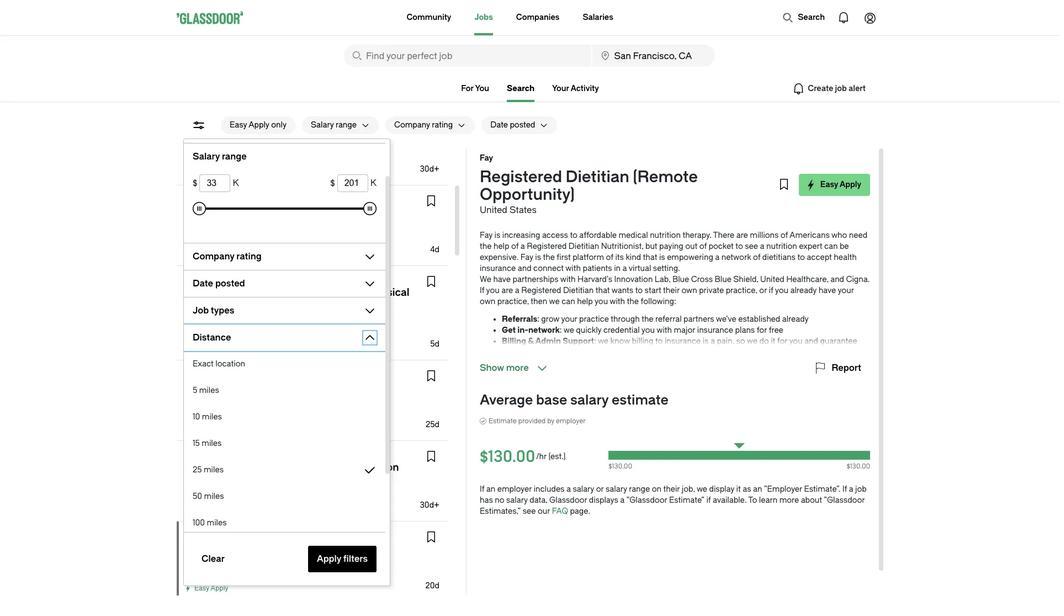 Task type: describe. For each thing, give the bounding box(es) containing it.
1 k from the left
[[233, 178, 239, 188]]

easy apply inside button
[[820, 180, 861, 189]]

apply down $135.00
[[211, 343, 228, 351]]

faq link
[[552, 507, 568, 516]]

estimate
[[612, 393, 669, 408]]

1 horizontal spatial help
[[577, 297, 593, 306]]

your inside fay is increasing access to affordable medical nutrition therapy. there are millions of americans who need the help of a registered dietitian nutritionist, but paying out of pocket to see a nutrition expert can be expensive. fay is the first platform of its kind that is empowering a network of dietitians to accept health insurance and connect with patients in a virtual setting. we have partnerships with harvard's innovation lab, blue cross blue shield, united healthcare, and cigna. if you are a registered dietitian that wants to start their own private practice, or if you already have your own practice, then we can help you with the following:
[[838, 286, 854, 295]]

the up connect
[[543, 253, 555, 262]]

registered inside the fay registered dietitian (remote opportunity) united states
[[480, 168, 562, 186]]

support
[[563, 337, 594, 346]]

san francisco, ca $70.00 - $135.00
[[186, 316, 253, 339]]

to inside ": we know billing to insurance is a pain, so we do it for you and guarantee you get paid"
[[655, 337, 663, 346]]

report
[[832, 363, 861, 373]]

20d
[[426, 581, 440, 591]]

1 vertical spatial dietitian
[[569, 242, 599, 251]]

lab,
[[655, 275, 671, 284]]

millions
[[750, 231, 779, 240]]

miles for 5 miles
[[199, 386, 219, 395]]

easy apply down $90k (employer est.)
[[194, 248, 228, 256]]

a down increasing
[[521, 242, 525, 251]]

free
[[769, 326, 783, 335]]

a left job
[[849, 485, 853, 494]]

accept
[[807, 253, 832, 262]]

0 horizontal spatial are
[[502, 286, 513, 295]]

easy down $70.00
[[194, 343, 209, 351]]

job types button
[[184, 302, 359, 320]]

we inside referrals : grow your practice through the referral partners we've established already get in-network : we quickly credential you with major insurance plans for free
[[564, 326, 574, 335]]

0 horizontal spatial range
[[222, 151, 247, 162]]

ca for burlingame,
[[232, 141, 244, 151]]

display
[[709, 485, 734, 494]]

paying
[[659, 242, 683, 251]]

1 horizontal spatial practice,
[[726, 286, 757, 295]]

easy down united states $130.00 per hour
[[194, 585, 209, 592]]

posted for date posted dropdown button
[[215, 278, 245, 289]]

start
[[645, 286, 661, 295]]

faq page.
[[552, 507, 590, 516]]

you right do
[[789, 337, 803, 346]]

a right in
[[623, 264, 627, 273]]

see inside if an employer includes a salary or salary range on their job, we display it as an "employer estimate".  if a job has no salary data, glassdoor displays a "glassdoor estimate" if available.  to learn more about "glassdoor estimates," see our
[[523, 507, 536, 516]]

companies link
[[516, 0, 560, 35]]

is inside ": we know billing to insurance is a pain, so we do it for you and guarantee you get paid"
[[703, 337, 709, 346]]

apply inside $16.00 - $40.00 easy apply
[[211, 504, 228, 512]]

exact
[[193, 359, 214, 369]]

open filter menu image
[[192, 119, 205, 132]]

san
[[186, 316, 200, 326]]

the down wants
[[627, 297, 639, 306]]

cross
[[691, 275, 713, 284]]

easy down '$90k'
[[194, 248, 209, 256]]

estimate provided by employer
[[489, 417, 586, 425]]

apply up the need
[[840, 180, 861, 189]]

for inside referrals : grow your practice through the referral partners we've established already get in-network : we quickly credential you with major insurance plans for free
[[757, 326, 767, 335]]

5
[[193, 386, 197, 395]]

50 miles
[[193, 492, 224, 501]]

private
[[699, 286, 724, 295]]

1 vertical spatial nutrition
[[766, 242, 797, 251]]

1 vertical spatial registered
[[527, 242, 567, 251]]

home for meridian
[[220, 276, 244, 285]]

est.) inside burlingame, ca $97k - $107k (employer est.) easy apply
[[274, 155, 289, 164]]

1 vertical spatial that
[[596, 286, 610, 295]]

$90k
[[186, 235, 205, 245]]

1 vertical spatial (employer
[[207, 235, 244, 245]]

1 vertical spatial est.)
[[246, 235, 261, 245]]

job
[[855, 485, 867, 494]]

insurance inside fay is increasing access to affordable medical nutrition therapy. there are millions of americans who need the help of a registered dietitian nutritionist, but paying out of pocket to see a nutrition expert can be expensive. fay is the first platform of its kind that is empowering a network of dietitians to accept health insurance and connect with patients in a virtual setting. we have partnerships with harvard's innovation lab, blue cross blue shield, united healthcare, and cigna. if you are a registered dietitian that wants to start their own private practice, or if you already have your own practice, then we can help you with the following:
[[480, 264, 516, 273]]

their inside fay is increasing access to affordable medical nutrition therapy. there are millions of americans who need the help of a registered dietitian nutritionist, but paying out of pocket to see a nutrition expert can be expensive. fay is the first platform of its kind that is empowering a network of dietitians to accept health insurance and connect with patients in a virtual setting. we have partnerships with harvard's innovation lab, blue cross blue shield, united healthcare, and cigna. if you are a registered dietitian that wants to start their own private practice, or if you already have your own practice, then we can help you with the following:
[[663, 286, 680, 295]]

fay is increasing access to affordable medical nutrition therapy. there are millions of americans who need the help of a registered dietitian nutritionist, but paying out of pocket to see a nutrition expert can be expensive. fay is the first platform of its kind that is empowering a network of dietitians to accept health insurance and connect with patients in a virtual setting. we have partnerships with harvard's innovation lab, blue cross blue shield, united healthcare, and cigna. if you are a registered dietitian that wants to start their own private practice, or if you already have your own practice, then we can help you with the following:
[[480, 231, 870, 306]]

setting.
[[653, 264, 680, 273]]

a down pocket
[[715, 253, 720, 262]]

united inside the fay registered dietitian (remote opportunity) united states
[[480, 205, 507, 215]]

2 vertical spatial dietitian
[[563, 286, 594, 295]]

united states $130.00 per hour
[[186, 558, 248, 581]]

job,
[[682, 485, 695, 494]]

0 vertical spatial and
[[518, 264, 532, 273]]

salary up glassdoor
[[573, 485, 594, 494]]

faq
[[552, 507, 568, 516]]

you down we in the left top of the page
[[486, 286, 500, 295]]

(est.)
[[549, 452, 566, 462]]

with down first
[[566, 264, 581, 273]]

easy up who
[[820, 180, 838, 189]]

ca inside san francisco, ca $70.00 - $135.00
[[242, 316, 253, 326]]

salaries
[[583, 13, 613, 22]]

: inside ": we know billing to insurance is a pain, so we do it for you and guarantee you get paid"
[[594, 337, 596, 346]]

but
[[646, 242, 657, 251]]

wants
[[612, 286, 633, 295]]

1 horizontal spatial have
[[819, 286, 836, 295]]

is up setting.
[[659, 253, 665, 262]]

learn
[[759, 496, 778, 505]]

estimates,"
[[480, 507, 521, 516]]

1 vertical spatial search
[[507, 84, 534, 93]]

$20.00
[[186, 410, 211, 420]]

grow
[[541, 315, 559, 324]]

5d
[[430, 340, 440, 349]]

date posted button
[[482, 117, 535, 134]]

then
[[531, 297, 547, 306]]

you inside referrals : grow your practice through the referral partners we've established already get in-network : we quickly credential you with major insurance plans for free
[[642, 326, 655, 335]]

as
[[743, 485, 751, 494]]

exact location button
[[184, 351, 385, 378]]

to right pocket
[[736, 242, 743, 251]]

of down increasing
[[511, 242, 519, 251]]

30d+ for $97k - $107k
[[420, 165, 440, 174]]

ca for brisbane,
[[222, 397, 234, 406]]

at
[[213, 370, 220, 379]]

with down wants
[[610, 297, 625, 306]]

already inside fay is increasing access to affordable medical nutrition therapy. there are millions of americans who need the help of a registered dietitian nutritionist, but paying out of pocket to see a nutrition expert can be expensive. fay is the first platform of its kind that is empowering a network of dietitians to accept health insurance and connect with patients in a virtual setting. we have partnerships with harvard's innovation lab, blue cross blue shield, united healthcare, and cigna. if you are a registered dietitian that wants to start their own private practice, or if you already have your own practice, then we can help you with the following:
[[790, 286, 817, 295]]

increasing
[[502, 231, 540, 240]]

innovation
[[614, 275, 653, 284]]

with down connect
[[560, 275, 576, 284]]

we inside if an employer includes a salary or salary range on their job, we display it as an "employer estimate".  if a job has no salary data, glassdoor displays a "glassdoor estimate" if available.  to learn more about "glassdoor estimates," see our
[[697, 485, 707, 494]]

apply left only
[[249, 120, 269, 130]]

your
[[552, 84, 569, 93]]

: we know billing to insurance is a pain, so we do it for you and guarantee you get paid
[[502, 337, 857, 357]]

or inside fay is increasing access to affordable medical nutrition therapy. there are millions of americans who need the help of a registered dietitian nutritionist, but paying out of pocket to see a nutrition expert can be expensive. fay is the first platform of its kind that is empowering a network of dietitians to accept health insurance and connect with patients in a virtual setting. we have partnerships with harvard's innovation lab, blue cross blue shield, united healthcare, and cigna. if you are a registered dietitian that wants to start their own private practice, or if you already have your own practice, then we can help you with the following:
[[759, 286, 767, 295]]

0 horizontal spatial practice,
[[497, 297, 529, 306]]

referral
[[655, 315, 682, 324]]

miles for 10 miles
[[202, 412, 222, 422]]

burlingame, ca $97k - $107k (employer est.) easy apply
[[186, 141, 289, 176]]

estimate".
[[804, 485, 841, 494]]

we inside fay is increasing access to affordable medical nutrition therapy. there are millions of americans who need the help of a registered dietitian nutritionist, but paying out of pocket to see a nutrition expert can be expensive. fay is the first platform of its kind that is empowering a network of dietitians to accept health insurance and connect with patients in a virtual setting. we have partnerships with harvard's innovation lab, blue cross blue shield, united healthcare, and cigna. if you are a registered dietitian that wants to start their own private practice, or if you already have your own practice, then we can help you with the following:
[[549, 297, 560, 306]]

show more
[[480, 363, 529, 373]]

states inside the fay registered dietitian (remote opportunity) united states
[[510, 205, 537, 215]]

1 horizontal spatial are
[[736, 231, 748, 240]]

do
[[759, 337, 769, 346]]

easy inside brisbane, ca $20.00 - $25.00 easy apply
[[194, 424, 209, 431]]

10 miles
[[193, 412, 222, 422]]

salary up displays
[[606, 485, 627, 494]]

easy apply down per
[[194, 585, 228, 592]]

1 vertical spatial :
[[560, 326, 562, 335]]

$70.00
[[186, 330, 210, 339]]

platform
[[573, 253, 604, 262]]

salary right 'base'
[[570, 393, 609, 408]]

healthcare,
[[786, 275, 829, 284]]

a up glassdoor
[[566, 485, 571, 494]]

opportunity)
[[480, 186, 575, 204]]

Search location field
[[592, 45, 715, 67]]

you down the billing
[[502, 348, 515, 357]]

100 miles
[[193, 518, 227, 528]]

jobs link
[[475, 0, 493, 35]]

you
[[475, 84, 489, 93]]

insurance inside ": we know billing to insurance is a pain, so we do it for you and guarantee you get paid"
[[665, 337, 701, 346]]

jobs
[[475, 13, 493, 22]]

date for date posted popup button
[[490, 120, 508, 130]]

network inside referrals : grow your practice through the referral partners we've established already get in-network : we quickly credential you with major insurance plans for free
[[528, 326, 560, 335]]

it inside ": we know billing to insurance is a pain, so we do it for you and guarantee you get paid"
[[771, 337, 775, 346]]

on
[[652, 485, 662, 494]]

- inside brisbane, ca $20.00 - $25.00 easy apply
[[212, 410, 216, 420]]

miles for 25 miles
[[204, 465, 224, 475]]

2 horizontal spatial and
[[831, 275, 844, 284]]

(employer inside burlingame, ca $97k - $107k (employer est.) easy apply
[[235, 155, 272, 164]]

date posted for date posted dropdown button
[[193, 278, 245, 289]]

no
[[495, 496, 504, 505]]

home,
[[222, 370, 247, 379]]

has
[[480, 496, 493, 505]]

their inside if an employer includes a salary or salary range on their job, we display it as an "employer estimate".  if a job has no salary data, glassdoor displays a "glassdoor estimate" if available.  to learn more about "glassdoor estimates," see our
[[663, 485, 680, 494]]

the up expensive.
[[480, 242, 492, 251]]

connect
[[533, 264, 564, 273]]

medical
[[619, 231, 648, 240]]

$130.00 left /hr
[[480, 448, 535, 466]]

expensive.
[[480, 253, 519, 262]]

homeassist
[[186, 195, 232, 204]]

2 $ from the left
[[330, 178, 335, 188]]

so
[[736, 337, 745, 346]]

of right millions
[[781, 231, 788, 240]]

burlingame,
[[186, 141, 230, 151]]

billing
[[632, 337, 653, 346]]

access
[[542, 231, 568, 240]]

available.
[[713, 496, 747, 505]]

fay for fay
[[186, 531, 199, 541]]

search inside search button
[[798, 13, 825, 22]]

fay for fay registered dietitian (remote opportunity) united states
[[480, 154, 493, 163]]

$90k (employer est.)
[[186, 235, 261, 245]]

about
[[801, 496, 822, 505]]

company for company rating dropdown button at top
[[394, 120, 430, 130]]

rating for company rating popup button
[[236, 251, 262, 262]]

salaries link
[[583, 0, 613, 35]]

easy apply down $70.00
[[194, 343, 228, 351]]

$130.00 up displays
[[609, 463, 632, 470]]

date posted for date posted popup button
[[490, 120, 535, 130]]

apply down $90k (employer est.)
[[211, 248, 228, 256]]

who
[[832, 231, 847, 240]]

2 blue from the left
[[715, 275, 732, 284]]

Search keyword field
[[344, 45, 591, 67]]

company rating for company rating dropdown button at top
[[394, 120, 453, 130]]

range inside popup button
[[336, 120, 357, 130]]

job types
[[193, 305, 234, 316]]

a inside ": we know billing to insurance is a pain, so we do it for you and guarantee you get paid"
[[711, 337, 715, 346]]

rating for company rating dropdown button at top
[[432, 120, 453, 130]]



Task type: locate. For each thing, give the bounding box(es) containing it.
1 vertical spatial already
[[782, 315, 809, 324]]

0 vertical spatial are
[[736, 231, 748, 240]]

0 horizontal spatial states
[[212, 558, 235, 568]]

more inside if an employer includes a salary or salary range on their job, we display it as an "employer estimate".  if a job has no salary data, glassdoor displays a "glassdoor estimate" if available.  to learn more about "glassdoor estimates," see our
[[779, 496, 799, 505]]

if an employer includes a salary or salary range on their job, we display it as an "employer estimate".  if a job has no salary data, glassdoor displays a "glassdoor estimate" if available.  to learn more about "glassdoor estimates," see our
[[480, 485, 867, 516]]

0 horizontal spatial date
[[193, 278, 213, 289]]

if up has
[[480, 485, 484, 494]]

0 vertical spatial registered
[[480, 168, 562, 186]]

know
[[610, 337, 630, 346]]

own
[[682, 286, 697, 295], [480, 297, 495, 306]]

posted inside popup button
[[510, 120, 535, 130]]

0 vertical spatial insurance
[[480, 264, 516, 273]]

$130.00 inside united states $130.00 per hour
[[186, 572, 213, 581]]

easy up burlingame, ca $97k - $107k (employer est.) easy apply
[[230, 120, 247, 130]]

of left its
[[606, 253, 613, 262]]

0 horizontal spatial can
[[562, 297, 575, 306]]

salary range button
[[302, 117, 357, 134]]

and left guarantee on the right of page
[[805, 337, 818, 346]]

$130.00 left per
[[186, 572, 213, 581]]

1 horizontal spatial est.)
[[274, 155, 289, 164]]

to down expert
[[798, 253, 805, 262]]

salary range inside popup button
[[311, 120, 357, 130]]

1 horizontal spatial :
[[560, 326, 562, 335]]

1 vertical spatial range
[[222, 151, 247, 162]]

date
[[490, 120, 508, 130], [193, 278, 213, 289]]

if left job
[[842, 485, 847, 494]]

est.) down only
[[274, 155, 289, 164]]

0 horizontal spatial posted
[[215, 278, 245, 289]]

health left services
[[258, 195, 284, 204]]

that down but
[[643, 253, 657, 262]]

date posted up types
[[193, 278, 245, 289]]

easy inside burlingame, ca $97k - $107k (employer est.) easy apply
[[194, 168, 209, 176]]

rating inside popup button
[[236, 251, 262, 262]]

1 horizontal spatial date
[[490, 120, 508, 130]]

0 horizontal spatial your
[[561, 315, 577, 324]]

a right displays
[[620, 496, 625, 505]]

date down search "link"
[[490, 120, 508, 130]]

2 an from the left
[[753, 485, 762, 494]]

1 vertical spatial health
[[246, 276, 271, 285]]

community link
[[407, 0, 451, 35]]

paid
[[531, 348, 546, 357]]

1 horizontal spatial for
[[777, 337, 788, 346]]

we right job,
[[697, 485, 707, 494]]

you up practice
[[595, 297, 608, 306]]

- inside san francisco, ca $70.00 - $135.00
[[212, 330, 216, 339]]

2 slider from the left
[[363, 202, 377, 215]]

0 vertical spatial (employer
[[235, 155, 272, 164]]

0 horizontal spatial slider
[[193, 202, 206, 215]]

have right we in the left top of the page
[[493, 275, 511, 284]]

the down following:
[[642, 315, 654, 324]]

have down healthcare,
[[819, 286, 836, 295]]

is up expensive.
[[494, 231, 500, 240]]

$130.00 up job
[[847, 463, 870, 470]]

(employer
[[235, 155, 272, 164], [207, 235, 244, 245]]

affordable
[[579, 231, 617, 240]]

1 horizontal spatial "glassdoor
[[824, 496, 865, 505]]

get
[[517, 348, 529, 357]]

we right so
[[747, 337, 758, 346]]

0 vertical spatial search
[[798, 13, 825, 22]]

50
[[193, 492, 202, 501]]

or up displays
[[596, 485, 604, 494]]

practice, up referrals
[[497, 297, 529, 306]]

"glassdoor down on
[[626, 496, 667, 505]]

date posted button
[[184, 275, 359, 293]]

0 horizontal spatial salary range
[[193, 151, 247, 162]]

rating inside dropdown button
[[432, 120, 453, 130]]

to down innovation
[[635, 286, 643, 295]]

1 horizontal spatial k
[[370, 178, 377, 188]]

apply inside brisbane, ca $20.00 - $25.00 easy apply
[[211, 424, 228, 431]]

ca inside burlingame, ca $97k - $107k (employer est.) easy apply
[[232, 141, 244, 151]]

$16.00
[[186, 491, 209, 500]]

ca
[[232, 141, 244, 151], [242, 316, 253, 326], [222, 397, 234, 406]]

ca inside brisbane, ca $20.00 - $25.00 easy apply
[[222, 397, 234, 406]]

1 horizontal spatial united
[[480, 205, 507, 215]]

network up billing & admin support
[[528, 326, 560, 335]]

date posted inside date posted dropdown button
[[193, 278, 245, 289]]

1 vertical spatial see
[[523, 507, 536, 516]]

0 horizontal spatial help
[[494, 242, 509, 251]]

more inside dropdown button
[[506, 363, 529, 373]]

date for date posted dropdown button
[[193, 278, 213, 289]]

help up practice
[[577, 297, 593, 306]]

0 horizontal spatial network
[[528, 326, 560, 335]]

0 vertical spatial employer
[[556, 417, 586, 425]]

apply down $107k
[[211, 168, 228, 176]]

distance
[[193, 332, 231, 343]]

are down partnerships
[[502, 286, 513, 295]]

states inside united states $130.00 per hour
[[212, 558, 235, 568]]

search button
[[777, 7, 830, 29]]

provided
[[518, 417, 546, 425]]

1 vertical spatial 30d+
[[420, 501, 440, 510]]

plans
[[735, 326, 755, 335]]

None field
[[344, 45, 591, 67], [592, 45, 715, 67], [200, 174, 230, 192], [337, 174, 368, 192], [200, 174, 230, 192], [337, 174, 368, 192]]

1 horizontal spatial search
[[798, 13, 825, 22]]

we up the support
[[564, 326, 574, 335]]

united down opportunity)
[[480, 205, 507, 215]]

30d+
[[420, 165, 440, 174], [420, 501, 440, 510]]

1 vertical spatial your
[[561, 315, 577, 324]]

1 blue from the left
[[673, 275, 689, 284]]

date inside popup button
[[490, 120, 508, 130]]

easy down $97k
[[194, 168, 209, 176]]

100 miles button
[[184, 510, 385, 537]]

insurance inside referrals : grow your practice through the referral partners we've established already get in-network : we quickly credential you with major insurance plans for free
[[697, 326, 733, 335]]

to right the access
[[570, 231, 578, 240]]

miles for 50 miles
[[204, 492, 224, 501]]

network inside fay is increasing access to affordable medical nutrition therapy. there are millions of americans who need the help of a registered dietitian nutritionist, but paying out of pocket to see a nutrition expert can be expensive. fay is the first platform of its kind that is empowering a network of dietitians to accept health insurance and connect with patients in a virtual setting. we have partnerships with harvard's innovation lab, blue cross blue shield, united healthcare, and cigna. if you are a registered dietitian that wants to start their own private practice, or if you already have your own practice, then we can help you with the following:
[[722, 253, 751, 262]]

(employer right $107k
[[235, 155, 272, 164]]

homeassist home health services
[[186, 195, 318, 204]]

need
[[849, 231, 868, 240]]

1 vertical spatial network
[[528, 326, 560, 335]]

0 horizontal spatial it
[[736, 485, 741, 494]]

- inside $16.00 - $40.00 easy apply
[[211, 491, 214, 500]]

home right homeassist
[[233, 195, 257, 204]]

1 an from the left
[[486, 485, 495, 494]]

0 horizontal spatial own
[[480, 297, 495, 306]]

billing
[[502, 337, 526, 346]]

1 vertical spatial salary
[[193, 151, 220, 162]]

united inside united states $130.00 per hour
[[186, 558, 210, 568]]

are right there in the top of the page
[[736, 231, 748, 240]]

practice
[[579, 315, 609, 324]]

1 vertical spatial home
[[220, 276, 244, 285]]

1 horizontal spatial company
[[394, 120, 430, 130]]

empowering
[[667, 253, 713, 262]]

francisco,
[[202, 316, 240, 326]]

1 vertical spatial have
[[819, 286, 836, 295]]

for you link
[[461, 84, 489, 93]]

only
[[271, 120, 287, 130]]

25 miles
[[193, 465, 224, 475]]

1 horizontal spatial and
[[805, 337, 818, 346]]

your activity link
[[552, 84, 599, 93]]

we left know
[[598, 337, 609, 346]]

pocket
[[709, 242, 734, 251]]

1 horizontal spatial own
[[682, 286, 697, 295]]

if
[[480, 286, 484, 295], [480, 485, 484, 494], [842, 485, 847, 494]]

employer inside if an employer includes a salary or salary range on their job, we display it as an "employer estimate".  if a job has no salary data, glassdoor displays a "glassdoor estimate" if available.  to learn more about "glassdoor estimates," see our
[[497, 485, 532, 494]]

is up connect
[[535, 253, 541, 262]]

estimate
[[489, 417, 517, 425]]

a down millions
[[760, 242, 764, 251]]

easy down 10
[[194, 424, 209, 431]]

2 30d+ from the top
[[420, 501, 440, 510]]

$135.00
[[218, 330, 245, 339]]

- inside burlingame, ca $97k - $107k (employer est.) easy apply
[[206, 155, 210, 164]]

1 vertical spatial salary range
[[193, 151, 247, 162]]

the inside referrals : grow your practice through the referral partners we've established already get in-network : we quickly credential you with major insurance plans for free
[[642, 315, 654, 324]]

their down lab, at the top right of page
[[663, 286, 680, 295]]

0 horizontal spatial "glassdoor
[[626, 496, 667, 505]]

and up partnerships
[[518, 264, 532, 273]]

home for homeassist
[[233, 195, 257, 204]]

fay inside the fay registered dietitian (remote opportunity) united states
[[480, 154, 493, 163]]

its
[[615, 253, 624, 262]]

$16.00 - $40.00 easy apply
[[186, 491, 241, 512]]

partnerships
[[513, 275, 559, 284]]

0 vertical spatial range
[[336, 120, 357, 130]]

$130.00
[[480, 448, 535, 466], [609, 463, 632, 470], [847, 463, 870, 470], [186, 572, 213, 581]]

company rating for company rating popup button
[[193, 251, 262, 262]]

0 horizontal spatial company
[[193, 251, 234, 262]]

there
[[713, 231, 735, 240]]

see down millions
[[745, 242, 758, 251]]

insurance down major
[[665, 337, 701, 346]]

posted up types
[[215, 278, 245, 289]]

a down partnerships
[[515, 286, 519, 295]]

0 vertical spatial help
[[494, 242, 509, 251]]

: up admin
[[560, 326, 562, 335]]

date posted inside date posted popup button
[[490, 120, 535, 130]]

15 miles
[[193, 439, 222, 448]]

1 horizontal spatial posted
[[510, 120, 535, 130]]

0 vertical spatial already
[[790, 286, 817, 295]]

health down company rating popup button
[[246, 276, 271, 285]]

apply inside burlingame, ca $97k - $107k (employer est.) easy apply
[[211, 168, 228, 176]]

1 horizontal spatial salary
[[311, 120, 334, 130]]

we right then
[[549, 297, 560, 306]]

and left cigna. at the right top of page
[[831, 275, 844, 284]]

50 miles button
[[184, 484, 385, 510]]

1 vertical spatial more
[[779, 496, 799, 505]]

2 horizontal spatial united
[[760, 275, 785, 284]]

company rating inside popup button
[[193, 251, 262, 262]]

help up expensive.
[[494, 242, 509, 251]]

more
[[506, 363, 529, 373], [779, 496, 799, 505]]

it left as
[[736, 485, 741, 494]]

be
[[840, 242, 849, 251]]

posted inside dropdown button
[[215, 278, 245, 289]]

miles for 100 miles
[[207, 518, 227, 528]]

1 vertical spatial united
[[760, 275, 785, 284]]

25d
[[426, 420, 440, 430]]

in
[[614, 264, 621, 273]]

0 vertical spatial more
[[506, 363, 529, 373]]

fay for fay is increasing access to affordable medical nutrition therapy. there are millions of americans who need the help of a registered dietitian nutritionist, but paying out of pocket to see a nutrition expert can be expensive. fay is the first platform of its kind that is empowering a network of dietitians to accept health insurance and connect with patients in a virtual setting. we have partnerships with harvard's innovation lab, blue cross blue shield, united healthcare, and cigna. if you are a registered dietitian that wants to start their own private practice, or if you already have your own practice, then we can help you with the following:
[[480, 231, 493, 240]]

range inside if an employer includes a salary or salary range on their job, we display it as an "employer estimate".  if a job has no salary data, glassdoor displays a "glassdoor estimate" if available.  to learn more about "glassdoor estimates," see our
[[629, 485, 650, 494]]

1 vertical spatial date posted
[[193, 278, 245, 289]]

with inside referrals : grow your practice through the referral partners we've established already get in-network : we quickly credential you with major insurance plans for free
[[657, 326, 672, 335]]

salary inside "salary range" popup button
[[311, 120, 334, 130]]

0 vertical spatial home
[[233, 195, 257, 204]]

0 horizontal spatial :
[[537, 315, 539, 324]]

companies
[[516, 13, 560, 22]]

if inside if an employer includes a salary or salary range on their job, we display it as an "employer estimate".  if a job has no salary data, glassdoor displays a "glassdoor estimate" if available.  to learn more about "glassdoor estimates," see our
[[706, 496, 711, 505]]

dietitian inside the fay registered dietitian (remote opportunity) united states
[[566, 168, 629, 186]]

data,
[[530, 496, 548, 505]]

2 k from the left
[[370, 178, 377, 188]]

none field search location
[[592, 45, 715, 67]]

insurance up pain, at the right bottom of the page
[[697, 326, 733, 335]]

1 horizontal spatial states
[[510, 205, 537, 215]]

states down opportunity)
[[510, 205, 537, 215]]

inc.
[[249, 370, 263, 379]]

miles right "50"
[[204, 492, 224, 501]]

brisbane, ca $20.00 - $25.00 easy apply
[[186, 397, 243, 431]]

1 "glassdoor from the left
[[626, 496, 667, 505]]

1 horizontal spatial nutrition
[[766, 242, 797, 251]]

your inside referrals : grow your practice through the referral partners we've established already get in-network : we quickly credential you with major insurance plans for free
[[561, 315, 577, 324]]

1 horizontal spatial employer
[[556, 417, 586, 425]]

you up billing
[[642, 326, 655, 335]]

1 horizontal spatial $
[[330, 178, 335, 188]]

show
[[480, 363, 504, 373]]

1 horizontal spatial that
[[643, 253, 657, 262]]

health
[[834, 253, 857, 262]]

get
[[502, 326, 516, 335]]

per
[[215, 572, 228, 581]]

health for meridian home health
[[246, 276, 271, 285]]

/hr
[[536, 452, 547, 462]]

1 slider from the left
[[193, 202, 206, 215]]

salary
[[311, 120, 334, 130], [193, 151, 220, 162]]

1 vertical spatial company rating
[[193, 251, 262, 262]]

for
[[757, 326, 767, 335], [777, 337, 788, 346]]

1 horizontal spatial range
[[336, 120, 357, 130]]

is left pain, at the right bottom of the page
[[703, 337, 709, 346]]

"glassdoor
[[626, 496, 667, 505], [824, 496, 865, 505]]

base
[[536, 393, 567, 408]]

0 horizontal spatial nutrition
[[650, 231, 681, 240]]

or inside if an employer includes a salary or salary range on their job, we display it as an "employer estimate".  if a job has no salary data, glassdoor displays a "glassdoor estimate" if available.  to learn more about "glassdoor estimates," see our
[[596, 485, 604, 494]]

fay down increasing
[[521, 253, 533, 262]]

0 horizontal spatial see
[[523, 507, 536, 516]]

0 horizontal spatial est.)
[[246, 235, 261, 245]]

page.
[[570, 507, 590, 516]]

if inside fay is increasing access to affordable medical nutrition therapy. there are millions of americans who need the help of a registered dietitian nutritionist, but paying out of pocket to see a nutrition expert can be expensive. fay is the first platform of its kind that is empowering a network of dietitians to accept health insurance and connect with patients in a virtual setting. we have partnerships with harvard's innovation lab, blue cross blue shield, united healthcare, and cigna. if you are a registered dietitian that wants to start their own private practice, or if you already have your own practice, then we can help you with the following:
[[769, 286, 773, 295]]

1 vertical spatial own
[[480, 297, 495, 306]]

0 vertical spatial practice,
[[726, 286, 757, 295]]

2 vertical spatial ca
[[222, 397, 234, 406]]

employer right by
[[556, 417, 586, 425]]

registered down date posted popup button
[[480, 168, 562, 186]]

1 vertical spatial or
[[596, 485, 604, 494]]

salary down burlingame,
[[193, 151, 220, 162]]

company rating
[[394, 120, 453, 130], [193, 251, 262, 262]]

0 horizontal spatial that
[[596, 286, 610, 295]]

15 miles button
[[184, 431, 385, 457]]

posted down search "link"
[[510, 120, 535, 130]]

of right out
[[699, 242, 707, 251]]

miles right 15 at the left of the page
[[202, 439, 222, 448]]

1 vertical spatial if
[[706, 496, 711, 505]]

0 horizontal spatial $
[[193, 178, 197, 188]]

by
[[547, 417, 554, 425]]

fay registered dietitian (remote opportunity) united states
[[480, 154, 698, 215]]

an up has
[[486, 485, 495, 494]]

- down francisco, on the bottom left of page
[[212, 330, 216, 339]]

insurance down expensive.
[[480, 264, 516, 273]]

for down free
[[777, 337, 788, 346]]

company for company rating popup button
[[193, 251, 234, 262]]

1 vertical spatial rating
[[236, 251, 262, 262]]

0 horizontal spatial and
[[518, 264, 532, 273]]

none field "search keyword"
[[344, 45, 591, 67]]

established
[[738, 315, 780, 324]]

1 vertical spatial states
[[212, 558, 235, 568]]

easy inside $16.00 - $40.00 easy apply
[[194, 504, 209, 512]]

0 horizontal spatial more
[[506, 363, 529, 373]]

referrals : grow your practice through the referral partners we've established already get in-network : we quickly credential you with major insurance plans for free
[[502, 315, 809, 335]]

(employer right '$90k'
[[207, 235, 244, 245]]

1 horizontal spatial it
[[771, 337, 775, 346]]

if down we in the left top of the page
[[480, 286, 484, 295]]

company rating inside dropdown button
[[394, 120, 453, 130]]

to
[[570, 231, 578, 240], [736, 242, 743, 251], [798, 253, 805, 262], [635, 286, 643, 295], [655, 337, 663, 346]]

0 horizontal spatial have
[[493, 275, 511, 284]]

2 their from the top
[[663, 485, 680, 494]]

company inside dropdown button
[[394, 120, 430, 130]]

with down referral
[[657, 326, 672, 335]]

15
[[193, 439, 200, 448]]

already inside referrals : grow your practice through the referral partners we've established already get in-network : we quickly credential you with major insurance plans for free
[[782, 315, 809, 324]]

we
[[549, 297, 560, 306], [564, 326, 574, 335], [598, 337, 609, 346], [747, 337, 758, 346], [697, 485, 707, 494]]

states up per
[[212, 558, 235, 568]]

0 horizontal spatial blue
[[673, 275, 689, 284]]

their right on
[[663, 485, 680, 494]]

if
[[769, 286, 773, 295], [706, 496, 711, 505]]

see inside fay is increasing access to affordable medical nutrition therapy. there are millions of americans who need the help of a registered dietitian nutritionist, but paying out of pocket to see a nutrition expert can be expensive. fay is the first platform of its kind that is empowering a network of dietitians to accept health insurance and connect with patients in a virtual setting. we have partnerships with harvard's innovation lab, blue cross blue shield, united healthcare, and cigna. if you are a registered dietitian that wants to start their own private practice, or if you already have your own practice, then we can help you with the following:
[[745, 242, 758, 251]]

can right then
[[562, 297, 575, 306]]

you down healthcare,
[[775, 286, 788, 295]]

miles for 15 miles
[[202, 439, 222, 448]]

easy apply
[[820, 180, 861, 189], [194, 248, 228, 256], [194, 343, 228, 351], [194, 585, 228, 592]]

salary range down burlingame,
[[193, 151, 247, 162]]

0 vertical spatial can
[[824, 242, 838, 251]]

nutrition up dietitians
[[766, 242, 797, 251]]

of left dietitians
[[753, 253, 761, 262]]

1 their from the top
[[663, 286, 680, 295]]

ca up $107k
[[232, 141, 244, 151]]

if inside fay is increasing access to affordable medical nutrition therapy. there are millions of americans who need the help of a registered dietitian nutritionist, but paying out of pocket to see a nutrition expert can be expensive. fay is the first platform of its kind that is empowering a network of dietitians to accept health insurance and connect with patients in a virtual setting. we have partnerships with harvard's innovation lab, blue cross blue shield, united healthcare, and cigna. if you are a registered dietitian that wants to start their own private practice, or if you already have your own practice, then we can help you with the following:
[[480, 286, 484, 295]]

united inside fay is increasing access to affordable medical nutrition therapy. there are millions of americans who need the help of a registered dietitian nutritionist, but paying out of pocket to see a nutrition expert can be expensive. fay is the first platform of its kind that is empowering a network of dietitians to accept health insurance and connect with patients in a virtual setting. we have partnerships with harvard's innovation lab, blue cross blue shield, united healthcare, and cigna. if you are a registered dietitian that wants to start their own private practice, or if you already have your own practice, then we can help you with the following:
[[760, 275, 785, 284]]

apply down the 10 miles
[[211, 424, 228, 431]]

admin
[[536, 337, 561, 346]]

apply down per
[[211, 585, 228, 592]]

expert
[[799, 242, 822, 251]]

1 vertical spatial it
[[736, 485, 741, 494]]

for up do
[[757, 326, 767, 335]]

posted for date posted popup button
[[510, 120, 535, 130]]

1 vertical spatial are
[[502, 286, 513, 295]]

slider
[[193, 202, 206, 215], [363, 202, 377, 215]]

0 vertical spatial 30d+
[[420, 165, 440, 174]]

can left be
[[824, 242, 838, 251]]

shield,
[[733, 275, 758, 284]]

distance list box
[[184, 351, 385, 537]]

home right meridian
[[220, 276, 244, 285]]

2 horizontal spatial :
[[594, 337, 596, 346]]

company inside popup button
[[193, 251, 234, 262]]

0 horizontal spatial an
[[486, 485, 495, 494]]

2 vertical spatial :
[[594, 337, 596, 346]]

for inside ": we know billing to insurance is a pain, so we do it for you and guarantee you get paid"
[[777, 337, 788, 346]]

0 vertical spatial nutrition
[[650, 231, 681, 240]]

miles inside button
[[202, 439, 222, 448]]

est.) up company rating popup button
[[246, 235, 261, 245]]

0 vertical spatial :
[[537, 315, 539, 324]]

it inside if an employer includes a salary or salary range on their job, we display it as an "employer estimate".  if a job has no salary data, glassdoor displays a "glassdoor estimate" if available.  to learn more about "glassdoor estimates," see our
[[736, 485, 741, 494]]

0 horizontal spatial employer
[[497, 485, 532, 494]]

- right "50"
[[211, 491, 214, 500]]

we've
[[716, 315, 736, 324]]

practice,
[[726, 286, 757, 295], [497, 297, 529, 306]]

help
[[494, 242, 509, 251], [577, 297, 593, 306]]

1 30d+ from the top
[[420, 165, 440, 174]]

j style at home, inc.
[[186, 370, 263, 379]]

0 horizontal spatial date posted
[[193, 278, 245, 289]]

2 "glassdoor from the left
[[824, 496, 865, 505]]

activity
[[571, 84, 599, 93]]

and inside ": we know billing to insurance is a pain, so we do it for you and guarantee you get paid"
[[805, 337, 818, 346]]

therapy.
[[683, 231, 712, 240]]

1 vertical spatial employer
[[497, 485, 532, 494]]

credential
[[603, 326, 640, 335]]

health for homeassist home health services
[[258, 195, 284, 204]]

0 horizontal spatial search
[[507, 84, 534, 93]]

1 $ from the left
[[193, 178, 197, 188]]

30d+ for $16.00 - $40.00
[[420, 501, 440, 510]]

nutrition
[[650, 231, 681, 240], [766, 242, 797, 251]]

salary right no
[[506, 496, 528, 505]]

for
[[461, 84, 474, 93]]

meridian
[[186, 276, 219, 285]]

0 horizontal spatial or
[[596, 485, 604, 494]]

date inside dropdown button
[[193, 278, 213, 289]]

1 vertical spatial can
[[562, 297, 575, 306]]

network
[[722, 253, 751, 262], [528, 326, 560, 335]]

1 vertical spatial practice,
[[497, 297, 529, 306]]

range
[[336, 120, 357, 130], [222, 151, 247, 162], [629, 485, 650, 494]]

miles
[[199, 386, 219, 395], [202, 412, 222, 422], [202, 439, 222, 448], [204, 465, 224, 475], [204, 492, 224, 501], [207, 518, 227, 528]]

2 vertical spatial registered
[[521, 286, 561, 295]]



Task type: vqa. For each thing, say whether or not it's contained in the screenshot.
Singapore on the left
no



